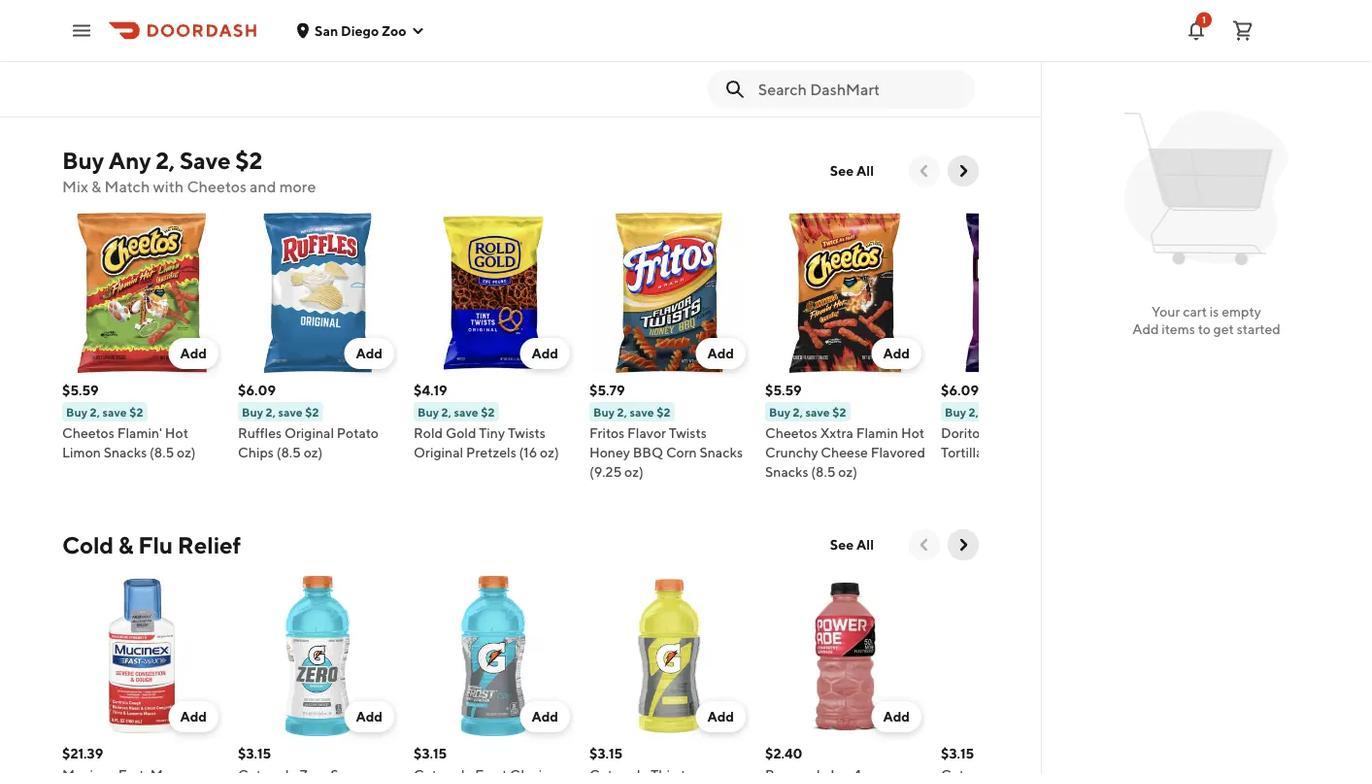 Task type: vqa. For each thing, say whether or not it's contained in the screenshot.
$6.09
yes



Task type: locate. For each thing, give the bounding box(es) containing it.
3 save from the left
[[454, 405, 479, 419]]

1 horizontal spatial tortilla
[[941, 445, 984, 461]]

save for xxtra
[[806, 405, 830, 419]]

2 see from the top
[[831, 537, 854, 553]]

(9.25 inside $5.79 buy 2, save $2 fritos flavor twists honey bbq corn snacks (9.25 oz)
[[590, 464, 622, 480]]

buy inside $5.59 buy 2, save $2 cheetos xxtra flamin hot crunchy cheese flavored snacks (8.5 oz)
[[769, 405, 791, 419]]

next button of carousel image right previous button of carousel image
[[954, 535, 974, 555]]

$6.09 up doritos
[[941, 382, 979, 398]]

0 horizontal spatial (9.25
[[590, 464, 622, 480]]

1 $3.15 from the left
[[238, 746, 271, 762]]

save for flamin'
[[102, 405, 127, 419]]

oz) inside $5.59 buy 2, save $2 cheetos xxtra flamin hot crunchy cheese flavored snacks (8.5 oz)
[[839, 464, 858, 480]]

2 vertical spatial &
[[118, 531, 133, 559]]

1 next button of carousel image from the top
[[954, 161, 974, 181]]

2, inside $5.59 buy 2, save $2 cheetos flamin' hot limon snacks (8.5 oz)
[[90, 405, 100, 419]]

buy inside $5.79 buy 2, save $2 fritos flavor twists honey bbq corn snacks (9.25 oz)
[[594, 405, 615, 419]]

see all link
[[819, 155, 886, 187], [819, 530, 886, 561]]

$3.15
[[238, 746, 271, 762], [414, 746, 447, 762], [590, 746, 623, 762], [941, 746, 975, 762]]

your
[[1152, 304, 1181, 320]]

add for 'cheetos xxtra flamin hot crunchy cheese flavored snacks (8.5 oz)' image
[[884, 345, 910, 361]]

flu
[[138, 531, 173, 559]]

snacks down flamin'
[[104, 445, 147, 461]]

ruffles
[[238, 425, 282, 441]]

0 horizontal spatial &
[[91, 177, 101, 196]]

(9.25 inside $6.09 buy 2, save $2 doritos spicy sweet chili tortilla chips (9.25 oz)
[[1025, 445, 1057, 461]]

kiwi
[[114, 19, 141, 35]]

0 horizontal spatial bbq
[[633, 445, 664, 461]]

1 horizontal spatial original
[[414, 445, 464, 461]]

see all left previous button of carousel icon
[[831, 163, 874, 179]]

ruffles original potato chips (8.5 oz) image
[[238, 213, 398, 373]]

0 horizontal spatial tortilla
[[507, 38, 549, 54]]

see left previous button of carousel image
[[831, 537, 854, 553]]

all left previous button of carousel icon
[[857, 163, 874, 179]]

$5.59 buy 2, save $2 cheetos flamin' hot limon snacks (8.5 oz)
[[62, 382, 196, 461]]

see all left previous button of carousel image
[[831, 537, 874, 553]]

0 vertical spatial see
[[831, 163, 854, 179]]

0 horizontal spatial snacks
[[104, 445, 147, 461]]

2 see all from the top
[[831, 537, 874, 553]]

buy inside $6.09 buy 2, save $2 doritos spicy sweet chili tortilla chips (9.25 oz)
[[945, 405, 967, 419]]

fritos up '(2'
[[941, 19, 977, 35]]

save inside $5.79 buy 2, save $2 fritos flavor twists honey bbq corn snacks (9.25 oz)
[[630, 405, 655, 419]]

buy for rold gold tiny twists original pretzels (16 oz)
[[418, 405, 439, 419]]

1 vertical spatial corn
[[666, 445, 697, 461]]

2, up limon on the left bottom
[[90, 405, 100, 419]]

save inside the $6.09 buy 2, save $2 ruffles original potato chips (8.5 oz)
[[278, 405, 303, 419]]

buy any 2, save $2 mix & match with cheetos and more
[[62, 146, 316, 196]]

2 see all link from the top
[[819, 530, 886, 561]]

$2 for $5.59 buy 2, save $2 cheetos xxtra flamin hot crunchy cheese flavored snacks (8.5 oz)
[[833, 405, 847, 419]]

gatorade zero sugar thirst quencher glacier freeze sports drink (28 oz) image
[[238, 576, 398, 736]]

buy up mix
[[62, 146, 104, 174]]

previous button of carousel image
[[915, 535, 935, 555]]

buy up rold
[[418, 405, 439, 419]]

1 horizontal spatial hot
[[489, 19, 513, 35]]

1 $6.09 from the left
[[238, 382, 276, 398]]

(9.25 down $5.79
[[590, 464, 622, 480]]

2, for buy any 2, save $2 mix & match with cheetos and more
[[156, 146, 175, 174]]

0 horizontal spatial (8.5
[[150, 445, 174, 461]]

add for ruffles original potato chips (8.5 oz) image
[[356, 345, 383, 361]]

all
[[857, 163, 874, 179], [857, 537, 874, 553]]

corn
[[1018, 38, 1049, 54], [666, 445, 697, 461]]

Search DashMart search field
[[759, 79, 960, 100]]

0 vertical spatial all
[[857, 163, 874, 179]]

0 horizontal spatial $6.09
[[238, 382, 276, 398]]

1 vertical spatial &
[[91, 177, 101, 196]]

$2 inside $5.59 buy 2, save $2 cheetos xxtra flamin hot crunchy cheese flavored snacks (8.5 oz)
[[833, 405, 847, 419]]

fritos
[[941, 19, 977, 35], [590, 425, 625, 441]]

0 horizontal spatial corn
[[666, 445, 697, 461]]

2 horizontal spatial (8.5
[[812, 464, 836, 480]]

& left the flu
[[118, 531, 133, 559]]

2, inside the $6.09 buy 2, save $2 ruffles original potato chips (8.5 oz)
[[266, 405, 276, 419]]

hot
[[489, 19, 513, 35], [165, 425, 188, 441], [902, 425, 925, 441]]

1 vertical spatial original
[[414, 445, 464, 461]]

buy down $5.79
[[594, 405, 615, 419]]

oz) inside arizona kiwi strawberry fruit juice cocktail can (22 oz)
[[85, 58, 104, 74]]

1 see all link from the top
[[819, 155, 886, 187]]

(8.5 down cheese at the bottom of page
[[812, 464, 836, 480]]

$6.09 up ruffles
[[238, 382, 276, 398]]

buy for fritos flavor twists honey bbq corn snacks (9.25 oz)
[[594, 405, 615, 419]]

1 horizontal spatial fritos
[[941, 19, 977, 35]]

0 vertical spatial corn
[[1018, 38, 1049, 54]]

0 horizontal spatial cheetos
[[62, 425, 114, 441]]

4 $3.15 from the left
[[941, 746, 975, 762]]

see all link left previous button of carousel icon
[[819, 155, 886, 187]]

2, up ruffles
[[266, 405, 276, 419]]

cocktail
[[130, 38, 182, 54]]

tortilla
[[507, 38, 549, 54], [941, 445, 984, 461]]

3 $3.15 from the left
[[590, 746, 623, 762]]

buy up crunchy
[[769, 405, 791, 419]]

honey up '(2'
[[941, 38, 982, 54]]

0 vertical spatial flavor
[[979, 19, 1018, 35]]

oz) inside takis fuego hot chilli pepper & lime tortilla chips (9.9 oz)
[[480, 58, 499, 74]]

see all link left previous button of carousel image
[[819, 530, 886, 561]]

$2 for $6.09 buy 2, save $2 doritos spicy sweet chili tortilla chips (9.25 oz)
[[1009, 405, 1023, 419]]

save for original
[[278, 405, 303, 419]]

2 $6.09 from the left
[[941, 382, 979, 398]]

0 vertical spatial bbq
[[985, 38, 1015, 54]]

cheetos inside $5.59 buy 2, save $2 cheetos xxtra flamin hot crunchy cheese flavored snacks (8.5 oz)
[[766, 425, 818, 441]]

items
[[1162, 321, 1196, 337]]

cheetos flamin' hot limon snacks (8.5 oz) image
[[62, 213, 222, 373]]

cheetos up limon on the left bottom
[[62, 425, 114, 441]]

1 see from the top
[[831, 163, 854, 179]]

snacks inside $5.59 buy 2, save $2 cheetos flamin' hot limon snacks (8.5 oz)
[[104, 445, 147, 461]]

4 save from the left
[[630, 405, 655, 419]]

fritos down $5.79
[[590, 425, 625, 441]]

all left previous button of carousel image
[[857, 537, 874, 553]]

5 save from the left
[[806, 405, 830, 419]]

all for $2.40
[[857, 537, 874, 553]]

0 vertical spatial fritos
[[941, 19, 977, 35]]

& down fuego on the left top
[[462, 38, 471, 54]]

$2 inside $6.09 buy 2, save $2 doritos spicy sweet chili tortilla chips (9.25 oz)
[[1009, 405, 1023, 419]]

1 vertical spatial fritos
[[590, 425, 625, 441]]

save inside $6.09 buy 2, save $2 doritos spicy sweet chili tortilla chips (9.25 oz)
[[982, 405, 1006, 419]]

original left potato on the left of the page
[[285, 425, 334, 441]]

buy up ruffles
[[242, 405, 263, 419]]

$3.15 for 'gatorade zero sugar thirst quencher glacier freeze sports drink (28 oz)' image
[[238, 746, 271, 762]]

empty retail cart image
[[1116, 97, 1299, 280]]

fruit
[[62, 38, 92, 54]]

$6.09 inside $6.09 buy 2, save $2 doritos spicy sweet chili tortilla chips (9.25 oz)
[[941, 382, 979, 398]]

buy inside the $6.09 buy 2, save $2 ruffles original potato chips (8.5 oz)
[[242, 405, 263, 419]]

diego
[[341, 22, 379, 38]]

1 vertical spatial all
[[857, 537, 874, 553]]

1 horizontal spatial honey
[[941, 38, 982, 54]]

$4.19 buy 2, save $2 rold gold tiny twists original pretzels (16 oz)
[[414, 382, 559, 461]]

snacks left crunchy
[[700, 445, 743, 461]]

save
[[102, 405, 127, 419], [278, 405, 303, 419], [454, 405, 479, 419], [630, 405, 655, 419], [806, 405, 830, 419], [982, 405, 1006, 419]]

(9.25 down sweet
[[1025, 445, 1057, 461]]

2 horizontal spatial snacks
[[766, 464, 809, 480]]

2, for $5.59 buy 2, save $2 cheetos xxtra flamin hot crunchy cheese flavored snacks (8.5 oz)
[[793, 405, 803, 419]]

to
[[1199, 321, 1211, 337]]

2, up crunchy
[[793, 405, 803, 419]]

bbq inside $5.79 buy 2, save $2 fritos flavor twists honey bbq corn snacks (9.25 oz)
[[633, 445, 664, 461]]

cheetos up crunchy
[[766, 425, 818, 441]]

1 all from the top
[[857, 163, 874, 179]]

and
[[250, 177, 276, 196]]

1 horizontal spatial flavor
[[979, 19, 1018, 35]]

flavor inside $5.79 buy 2, save $2 fritos flavor twists honey bbq corn snacks (9.25 oz)
[[628, 425, 666, 441]]

save inside $5.59 buy 2, save $2 cheetos xxtra flamin hot crunchy cheese flavored snacks (8.5 oz)
[[806, 405, 830, 419]]

6 save from the left
[[982, 405, 1006, 419]]

2, inside $4.19 buy 2, save $2 rold gold tiny twists original pretzels (16 oz)
[[442, 405, 452, 419]]

buy inside $4.19 buy 2, save $2 rold gold tiny twists original pretzels (16 oz)
[[418, 405, 439, 419]]

2 save from the left
[[278, 405, 303, 419]]

1 vertical spatial see
[[831, 537, 854, 553]]

see all
[[831, 163, 874, 179], [831, 537, 874, 553]]

san
[[315, 22, 338, 38]]

(8.5 down flamin'
[[150, 445, 174, 461]]

cold & flu relief link
[[62, 530, 241, 561]]

1 horizontal spatial &
[[118, 531, 133, 559]]

2, for $6.09 buy 2, save $2 ruffles original potato chips (8.5 oz)
[[266, 405, 276, 419]]

(9.9
[[452, 58, 477, 74]]

0 horizontal spatial fritos
[[590, 425, 625, 441]]

honey
[[941, 38, 982, 54], [590, 445, 631, 461]]

chili
[[1067, 425, 1096, 441]]

0 vertical spatial &
[[462, 38, 471, 54]]

twists inside $4.19 buy 2, save $2 rold gold tiny twists original pretzels (16 oz)
[[508, 425, 546, 441]]

see for $2.40
[[831, 537, 854, 553]]

buy up limon on the left bottom
[[66, 405, 87, 419]]

1 vertical spatial (9.25
[[590, 464, 622, 480]]

1 save from the left
[[102, 405, 127, 419]]

2 horizontal spatial twists
[[1021, 19, 1059, 35]]

2, inside $5.59 buy 2, save $2 cheetos xxtra flamin hot crunchy cheese flavored snacks (8.5 oz)
[[793, 405, 803, 419]]

1 vertical spatial see all link
[[819, 530, 886, 561]]

original
[[285, 425, 334, 441], [414, 445, 464, 461]]

buy
[[62, 146, 104, 174], [66, 405, 87, 419], [242, 405, 263, 419], [418, 405, 439, 419], [594, 405, 615, 419], [769, 405, 791, 419], [945, 405, 967, 419]]

corn inside $5.79 buy 2, save $2 fritos flavor twists honey bbq corn snacks (9.25 oz)
[[666, 445, 697, 461]]

save inside $4.19 buy 2, save $2 rold gold tiny twists original pretzels (16 oz)
[[454, 405, 479, 419]]

buy inside buy any 2, save $2 mix & match with cheetos and more
[[62, 146, 104, 174]]

1 horizontal spatial bbq
[[985, 38, 1015, 54]]

mucinex fast-max maximum strength severe liquid congestion & cough medicine (6 oz) image
[[62, 576, 222, 736]]

gatorade thirst quencher lemon lime sports drink bottle (28 oz) image
[[590, 576, 750, 736]]

buy inside $5.59 buy 2, save $2 cheetos flamin' hot limon snacks (8.5 oz)
[[66, 405, 87, 419]]

2 horizontal spatial hot
[[902, 425, 925, 441]]

original inside the $6.09 buy 2, save $2 ruffles original potato chips (8.5 oz)
[[285, 425, 334, 441]]

original down rold
[[414, 445, 464, 461]]

buy up doritos
[[945, 405, 967, 419]]

limon
[[62, 445, 101, 461]]

fuego
[[447, 19, 487, 35]]

2, down $5.79
[[618, 405, 627, 419]]

honey down $5.79
[[590, 445, 631, 461]]

0 vertical spatial see all link
[[819, 155, 886, 187]]

chips
[[1052, 38, 1088, 54], [414, 58, 450, 74], [238, 445, 274, 461], [987, 445, 1022, 461]]

hot up lime
[[489, 19, 513, 35]]

(9.25
[[1025, 445, 1057, 461], [590, 464, 622, 480]]

1 vertical spatial tortilla
[[941, 445, 984, 461]]

2 horizontal spatial cheetos
[[766, 425, 818, 441]]

1 horizontal spatial $6.09
[[941, 382, 979, 398]]

pepper
[[414, 38, 459, 54]]

oz) inside the $6.09 buy 2, save $2 ruffles original potato chips (8.5 oz)
[[304, 445, 323, 461]]

tortilla down chilli
[[507, 38, 549, 54]]

cheetos
[[187, 177, 247, 196], [62, 425, 114, 441], [766, 425, 818, 441]]

$2
[[235, 146, 263, 174], [129, 405, 143, 419], [305, 405, 319, 419], [481, 405, 495, 419], [657, 405, 671, 419], [833, 405, 847, 419], [1009, 405, 1023, 419]]

2 all from the top
[[857, 537, 874, 553]]

see
[[831, 163, 854, 179], [831, 537, 854, 553]]

cheetos down save
[[187, 177, 247, 196]]

$2 inside buy any 2, save $2 mix & match with cheetos and more
[[235, 146, 263, 174]]

1 horizontal spatial $5.59
[[766, 382, 802, 398]]

$5.59
[[62, 382, 99, 398], [766, 382, 802, 398]]

next button of carousel image
[[954, 161, 974, 181], [954, 535, 974, 555]]

2, for $6.09 buy 2, save $2 doritos spicy sweet chili tortilla chips (9.25 oz)
[[969, 405, 979, 419]]

save for flavor
[[630, 405, 655, 419]]

spicy
[[989, 425, 1023, 441]]

$2 inside $5.79 buy 2, save $2 fritos flavor twists honey bbq corn snacks (9.25 oz)
[[657, 405, 671, 419]]

0 vertical spatial (9.25
[[1025, 445, 1057, 461]]

snacks down crunchy
[[766, 464, 809, 480]]

& right mix
[[91, 177, 101, 196]]

$2 for $4.19 buy 2, save $2 rold gold tiny twists original pretzels (16 oz)
[[481, 405, 495, 419]]

1 vertical spatial flavor
[[628, 425, 666, 441]]

1 horizontal spatial corn
[[1018, 38, 1049, 54]]

$5.59 up crunchy
[[766, 382, 802, 398]]

bbq
[[985, 38, 1015, 54], [633, 445, 664, 461]]

$6.09
[[238, 382, 276, 398], [941, 382, 979, 398]]

see all for $2.40
[[831, 537, 874, 553]]

2 next button of carousel image from the top
[[954, 535, 974, 555]]

fritos flavor twists honey bbq corn chips (2 oz)
[[941, 19, 1088, 74]]

1 see all from the top
[[831, 163, 874, 179]]

0 horizontal spatial hot
[[165, 425, 188, 441]]

1 horizontal spatial snacks
[[700, 445, 743, 461]]

&
[[462, 38, 471, 54], [91, 177, 101, 196], [118, 531, 133, 559]]

2, for $5.79 buy 2, save $2 fritos flavor twists honey bbq corn snacks (9.25 oz)
[[618, 405, 627, 419]]

next button of carousel image right previous button of carousel icon
[[954, 161, 974, 181]]

tiny
[[479, 425, 505, 441]]

$5.59 buy 2, save $2 cheetos xxtra flamin hot crunchy cheese flavored snacks (8.5 oz)
[[766, 382, 926, 480]]

corn inside fritos flavor twists honey bbq corn chips (2 oz)
[[1018, 38, 1049, 54]]

2 horizontal spatial &
[[462, 38, 471, 54]]

0 vertical spatial see all
[[831, 163, 874, 179]]

1 vertical spatial next button of carousel image
[[954, 535, 974, 555]]

2,
[[156, 146, 175, 174], [90, 405, 100, 419], [266, 405, 276, 419], [442, 405, 452, 419], [618, 405, 627, 419], [793, 405, 803, 419], [969, 405, 979, 419]]

gold
[[446, 425, 477, 441]]

0 horizontal spatial flavor
[[628, 425, 666, 441]]

0 horizontal spatial twists
[[508, 425, 546, 441]]

2, inside $6.09 buy 2, save $2 doritos spicy sweet chili tortilla chips (9.25 oz)
[[969, 405, 979, 419]]

hot right flamin'
[[165, 425, 188, 441]]

cheetos inside $5.59 buy 2, save $2 cheetos flamin' hot limon snacks (8.5 oz)
[[62, 425, 114, 441]]

2 $5.59 from the left
[[766, 382, 802, 398]]

1 vertical spatial bbq
[[633, 445, 664, 461]]

(8.5 down ruffles
[[277, 445, 301, 461]]

0 horizontal spatial $5.59
[[62, 382, 99, 398]]

2 $3.15 from the left
[[414, 746, 447, 762]]

2, inside $5.79 buy 2, save $2 fritos flavor twists honey bbq corn snacks (9.25 oz)
[[618, 405, 627, 419]]

2, inside buy any 2, save $2 mix & match with cheetos and more
[[156, 146, 175, 174]]

$5.59 inside $5.59 buy 2, save $2 cheetos flamin' hot limon snacks (8.5 oz)
[[62, 382, 99, 398]]

$6.09 for ruffles
[[238, 382, 276, 398]]

$5.59 inside $5.59 buy 2, save $2 cheetos xxtra flamin hot crunchy cheese flavored snacks (8.5 oz)
[[766, 382, 802, 398]]

$6.09 inside the $6.09 buy 2, save $2 ruffles original potato chips (8.5 oz)
[[238, 382, 276, 398]]

see for $5.59
[[831, 163, 854, 179]]

relief
[[178, 531, 241, 559]]

1 vertical spatial honey
[[590, 445, 631, 461]]

(8.5 inside $5.59 buy 2, save $2 cheetos xxtra flamin hot crunchy cheese flavored snacks (8.5 oz)
[[812, 464, 836, 480]]

see left previous button of carousel icon
[[831, 163, 854, 179]]

0 vertical spatial original
[[285, 425, 334, 441]]

0 vertical spatial honey
[[941, 38, 982, 54]]

$2 inside the $6.09 buy 2, save $2 ruffles original potato chips (8.5 oz)
[[305, 405, 319, 419]]

$2 for $6.09 buy 2, save $2 ruffles original potato chips (8.5 oz)
[[305, 405, 319, 419]]

1 horizontal spatial (9.25
[[1025, 445, 1057, 461]]

juice
[[94, 38, 127, 54]]

oz)
[[336, 19, 355, 35], [85, 58, 104, 74], [480, 58, 499, 74], [956, 58, 976, 74], [177, 445, 196, 461], [304, 445, 323, 461], [540, 445, 559, 461], [1060, 445, 1079, 461], [625, 464, 644, 480], [839, 464, 858, 480]]

snacks
[[104, 445, 147, 461], [700, 445, 743, 461], [766, 464, 809, 480]]

chips inside takis fuego hot chilli pepper & lime tortilla chips (9.9 oz)
[[414, 58, 450, 74]]

1 horizontal spatial (8.5
[[277, 445, 301, 461]]

empty
[[1222, 304, 1262, 320]]

$2 inside $5.59 buy 2, save $2 cheetos flamin' hot limon snacks (8.5 oz)
[[129, 405, 143, 419]]

flavor
[[979, 19, 1018, 35], [628, 425, 666, 441]]

1 horizontal spatial twists
[[669, 425, 707, 441]]

hot up flavored
[[902, 425, 925, 441]]

add button
[[168, 338, 219, 369], [168, 338, 219, 369], [344, 338, 394, 369], [344, 338, 394, 369], [520, 338, 570, 369], [520, 338, 570, 369], [696, 338, 746, 369], [696, 338, 746, 369], [872, 338, 922, 369], [872, 338, 922, 369], [168, 701, 219, 733], [168, 701, 219, 733], [344, 701, 394, 733], [344, 701, 394, 733], [520, 701, 570, 733], [520, 701, 570, 733], [696, 701, 746, 733], [696, 701, 746, 733], [872, 701, 922, 733], [872, 701, 922, 733]]

2, for $5.59 buy 2, save $2 cheetos flamin' hot limon snacks (8.5 oz)
[[90, 405, 100, 419]]

tortilla down doritos
[[941, 445, 984, 461]]

(20
[[312, 19, 334, 35]]

$5.59 up limon on the left bottom
[[62, 382, 99, 398]]

$2 inside $4.19 buy 2, save $2 rold gold tiny twists original pretzels (16 oz)
[[481, 405, 495, 419]]

save inside $5.59 buy 2, save $2 cheetos flamin' hot limon snacks (8.5 oz)
[[102, 405, 127, 419]]

1 horizontal spatial cheetos
[[187, 177, 247, 196]]

add
[[1133, 321, 1160, 337], [180, 345, 207, 361], [356, 345, 383, 361], [532, 345, 559, 361], [708, 345, 735, 361], [884, 345, 910, 361], [180, 709, 207, 725], [356, 709, 383, 725], [532, 709, 559, 725], [708, 709, 735, 725], [884, 709, 910, 725]]

0 vertical spatial tortilla
[[507, 38, 549, 54]]

add for gatorade frost glacier freeze thirst quencher bottle (28 oz) image
[[532, 709, 559, 725]]

(8.5
[[150, 445, 174, 461], [277, 445, 301, 461], [812, 464, 836, 480]]

0 vertical spatial next button of carousel image
[[954, 161, 974, 181]]

2, up doritos
[[969, 405, 979, 419]]

0 horizontal spatial honey
[[590, 445, 631, 461]]

save for spicy
[[982, 405, 1006, 419]]

potato
[[337, 425, 379, 441]]

hot inside takis fuego hot chilli pepper & lime tortilla chips (9.9 oz)
[[489, 19, 513, 35]]

tortilla inside takis fuego hot chilli pepper & lime tortilla chips (9.9 oz)
[[507, 38, 549, 54]]

cold & flu relief
[[62, 531, 241, 559]]

0 horizontal spatial original
[[285, 425, 334, 441]]

2, up with
[[156, 146, 175, 174]]

2, up gold
[[442, 405, 452, 419]]

sprite
[[238, 19, 275, 35]]

1 $5.59 from the left
[[62, 382, 99, 398]]

add for 'gatorade zero sugar thirst quencher glacier freeze sports drink (28 oz)' image
[[356, 709, 383, 725]]

1 vertical spatial see all
[[831, 537, 874, 553]]

cheetos for cheetos xxtra flamin hot crunchy cheese flavored snacks (8.5 oz)
[[766, 425, 818, 441]]



Task type: describe. For each thing, give the bounding box(es) containing it.
snacks inside $5.59 buy 2, save $2 cheetos xxtra flamin hot crunchy cheese flavored snacks (8.5 oz)
[[766, 464, 809, 480]]

honey inside $5.79 buy 2, save $2 fritos flavor twists honey bbq corn snacks (9.25 oz)
[[590, 445, 631, 461]]

match
[[104, 177, 150, 196]]

crunchy
[[766, 445, 819, 461]]

bbq inside fritos flavor twists honey bbq corn chips (2 oz)
[[985, 38, 1015, 54]]

soda
[[278, 19, 309, 35]]

hot inside $5.59 buy 2, save $2 cheetos flamin' hot limon snacks (8.5 oz)
[[165, 425, 188, 441]]

mix
[[62, 177, 88, 196]]

pretzels
[[466, 445, 517, 461]]

xxtra
[[821, 425, 854, 441]]

$2 for $5.59 buy 2, save $2 cheetos flamin' hot limon snacks (8.5 oz)
[[129, 405, 143, 419]]

started
[[1237, 321, 1281, 337]]

cheetos for cheetos flamin' hot limon snacks (8.5 oz)
[[62, 425, 114, 441]]

snacks inside $5.79 buy 2, save $2 fritos flavor twists honey bbq corn snacks (9.25 oz)
[[700, 445, 743, 461]]

save
[[180, 146, 231, 174]]

buy for cheetos flamin' hot limon snacks (8.5 oz)
[[66, 405, 87, 419]]

fritos inside fritos flavor twists honey bbq corn chips (2 oz)
[[941, 19, 977, 35]]

flamin
[[857, 425, 899, 441]]

add for fritos flavor twists honey bbq corn snacks (9.25 oz) image
[[708, 345, 735, 361]]

previous button of carousel image
[[915, 161, 935, 181]]

cheetos inside buy any 2, save $2 mix & match with cheetos and more
[[187, 177, 247, 196]]

(2
[[941, 58, 954, 74]]

with
[[153, 177, 184, 196]]

honey inside fritos flavor twists honey bbq corn chips (2 oz)
[[941, 38, 982, 54]]

$5.59 for cheetos xxtra flamin hot crunchy cheese flavored snacks (8.5 oz)
[[766, 382, 802, 398]]

rold
[[414, 425, 443, 441]]

fritos flavor twists honey bbq corn snacks (9.25 oz) image
[[590, 213, 750, 373]]

all for $5.59
[[857, 163, 874, 179]]

sweet
[[1026, 425, 1064, 441]]

tortilla inside $6.09 buy 2, save $2 doritos spicy sweet chili tortilla chips (9.25 oz)
[[941, 445, 984, 461]]

your cart is empty add items to get started
[[1133, 304, 1281, 337]]

$6.09 for doritos
[[941, 382, 979, 398]]

takis fuego hot chilli pepper & lime tortilla chips (9.9 oz)
[[414, 19, 549, 74]]

hot inside $5.59 buy 2, save $2 cheetos xxtra flamin hot crunchy cheese flavored snacks (8.5 oz)
[[902, 425, 925, 441]]

get
[[1214, 321, 1235, 337]]

1
[[1203, 14, 1207, 25]]

any
[[109, 146, 151, 174]]

gatorade frost glacier freeze thirst quencher bottle (28 oz) image
[[414, 576, 574, 736]]

cheetos xxtra flamin hot crunchy cheese flavored snacks (8.5 oz) image
[[766, 213, 926, 373]]

original inside $4.19 buy 2, save $2 rold gold tiny twists original pretzels (16 oz)
[[414, 445, 464, 461]]

(8.5 inside $5.59 buy 2, save $2 cheetos flamin' hot limon snacks (8.5 oz)
[[150, 445, 174, 461]]

& inside takis fuego hot chilli pepper & lime tortilla chips (9.9 oz)
[[462, 38, 471, 54]]

$4.19
[[414, 382, 448, 398]]

buy for cheetos xxtra flamin hot crunchy cheese flavored snacks (8.5 oz)
[[769, 405, 791, 419]]

2, for $4.19 buy 2, save $2 rold gold tiny twists original pretzels (16 oz)
[[442, 405, 452, 419]]

notification bell image
[[1185, 19, 1209, 42]]

$2 for $5.79 buy 2, save $2 fritos flavor twists honey bbq corn snacks (9.25 oz)
[[657, 405, 671, 419]]

cold
[[62, 531, 114, 559]]

chips inside fritos flavor twists honey bbq corn chips (2 oz)
[[1052, 38, 1088, 54]]

oz) inside $5.59 buy 2, save $2 cheetos flamin' hot limon snacks (8.5 oz)
[[177, 445, 196, 461]]

san diego zoo
[[315, 22, 407, 38]]

oz) inside $6.09 buy 2, save $2 doritos spicy sweet chili tortilla chips (9.25 oz)
[[1060, 445, 1079, 461]]

san diego zoo button
[[295, 22, 426, 38]]

powerade ion 4 strawberry lemonade sport drink (28 oz) image
[[766, 576, 926, 736]]

add inside your cart is empty add items to get started
[[1133, 321, 1160, 337]]

doritos
[[941, 425, 987, 441]]

see all link for $2.40
[[819, 530, 886, 561]]

$21.39
[[62, 746, 103, 762]]

$6.09 buy 2, save $2 ruffles original potato chips (8.5 oz)
[[238, 382, 379, 461]]

lime
[[473, 38, 504, 54]]

is
[[1210, 304, 1220, 320]]

see all link for $5.59
[[819, 155, 886, 187]]

$3.15 for gatorade frost glacier freeze thirst quencher bottle (28 oz) image
[[414, 746, 447, 762]]

flavor inside fritos flavor twists honey bbq corn chips (2 oz)
[[979, 19, 1018, 35]]

$5.79
[[590, 382, 625, 398]]

add for gatorade thirst quencher lemon lime sports drink bottle (28 oz) image
[[708, 709, 735, 725]]

arizona
[[62, 19, 111, 35]]

add for the mucinex fast-max maximum strength severe liquid congestion & cough medicine (6 oz) image
[[180, 709, 207, 725]]

$5.59 for cheetos flamin' hot limon snacks (8.5 oz)
[[62, 382, 99, 398]]

flavored
[[871, 445, 926, 461]]

add for powerade ion 4 strawberry lemonade sport drink (28 oz) image
[[884, 709, 910, 725]]

open menu image
[[70, 19, 93, 42]]

(16
[[519, 445, 538, 461]]

more
[[280, 177, 316, 196]]

$2 for buy any 2, save $2 mix & match with cheetos and more
[[235, 146, 263, 174]]

zoo
[[382, 22, 407, 38]]

add for rold gold tiny twists original pretzels (16 oz) image
[[532, 345, 559, 361]]

$6.09 buy 2, save $2 doritos spicy sweet chili tortilla chips (9.25 oz)
[[941, 382, 1096, 461]]

oz) inside $5.79 buy 2, save $2 fritos flavor twists honey bbq corn snacks (9.25 oz)
[[625, 464, 644, 480]]

next button of carousel image for $3.15
[[954, 535, 974, 555]]

$5.79 buy 2, save $2 fritos flavor twists honey bbq corn snacks (9.25 oz)
[[590, 382, 743, 480]]

sprite soda (20 oz)
[[238, 19, 355, 35]]

save for gold
[[454, 405, 479, 419]]

oz) inside $4.19 buy 2, save $2 rold gold tiny twists original pretzels (16 oz)
[[540, 445, 559, 461]]

takis
[[414, 19, 445, 35]]

oz) inside fritos flavor twists honey bbq corn chips (2 oz)
[[956, 58, 976, 74]]

0 items, open order cart image
[[1232, 19, 1255, 42]]

next button of carousel image for $6.09
[[954, 161, 974, 181]]

& inside buy any 2, save $2 mix & match with cheetos and more
[[91, 177, 101, 196]]

rold gold tiny twists original pretzels (16 oz) image
[[414, 213, 574, 373]]

twists inside fritos flavor twists honey bbq corn chips (2 oz)
[[1021, 19, 1059, 35]]

strawberry
[[144, 19, 211, 35]]

(8.5 inside the $6.09 buy 2, save $2 ruffles original potato chips (8.5 oz)
[[277, 445, 301, 461]]

fritos inside $5.79 buy 2, save $2 fritos flavor twists honey bbq corn snacks (9.25 oz)
[[590, 425, 625, 441]]

$2.40
[[766, 746, 803, 762]]

(22
[[62, 58, 82, 74]]

chilli
[[516, 19, 548, 35]]

chips inside $6.09 buy 2, save $2 doritos spicy sweet chili tortilla chips (9.25 oz)
[[987, 445, 1022, 461]]

chips inside the $6.09 buy 2, save $2 ruffles original potato chips (8.5 oz)
[[238, 445, 274, 461]]

cheese
[[821, 445, 868, 461]]

twists inside $5.79 buy 2, save $2 fritos flavor twists honey bbq corn snacks (9.25 oz)
[[669, 425, 707, 441]]

flamin'
[[117, 425, 162, 441]]

add for cheetos flamin' hot limon snacks (8.5 oz) image
[[180, 345, 207, 361]]

cart
[[1184, 304, 1208, 320]]

see all for $5.59
[[831, 163, 874, 179]]

$3.15 for gatorade thirst quencher lemon lime sports drink bottle (28 oz) image
[[590, 746, 623, 762]]

can
[[185, 38, 210, 54]]

buy for ruffles original potato chips (8.5 oz)
[[242, 405, 263, 419]]

buy for doritos spicy sweet chili tortilla chips (9.25 oz)
[[945, 405, 967, 419]]

arizona kiwi strawberry fruit juice cocktail can (22 oz)
[[62, 19, 211, 74]]



